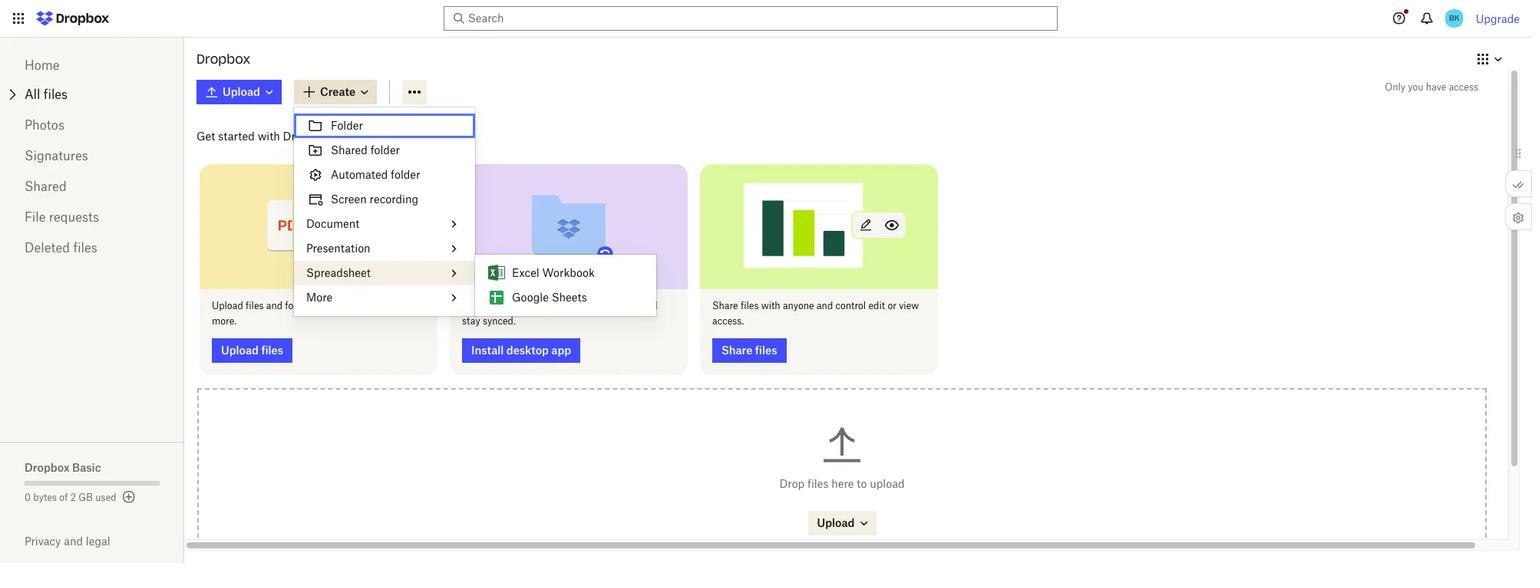 Task type: locate. For each thing, give the bounding box(es) containing it.
desktop
[[505, 300, 540, 311]]

1 horizontal spatial with
[[761, 300, 781, 311]]

upgrade
[[1476, 12, 1520, 25]]

sign,
[[378, 300, 399, 311]]

stay
[[462, 315, 480, 327]]

privacy and legal
[[25, 535, 110, 548]]

screen recording menu item
[[294, 187, 475, 212]]

template stateless image
[[488, 264, 506, 283], [488, 289, 506, 307]]

0 vertical spatial folder
[[371, 144, 400, 157]]

to inside install on desktop to work on files offline and stay synced.
[[542, 300, 551, 311]]

screen
[[331, 193, 367, 206]]

files left the here
[[808, 478, 829, 491]]

signatures link
[[25, 141, 160, 171]]

upload
[[212, 300, 243, 311]]

shared
[[331, 144, 368, 157], [25, 179, 67, 194]]

upload
[[870, 478, 905, 491]]

more
[[306, 291, 333, 304]]

files right share
[[741, 300, 759, 311]]

on
[[492, 300, 502, 311], [577, 300, 588, 311]]

file requests
[[25, 210, 99, 225]]

spreadsheet menu item
[[294, 261, 475, 286]]

template stateless image for excel workbook
[[488, 264, 506, 283]]

anyone
[[783, 300, 814, 311]]

deleted files link
[[25, 233, 160, 263]]

1 vertical spatial dropbox
[[283, 130, 326, 143]]

files for share
[[741, 300, 759, 311]]

upload files and folders to edit, share, sign, and more.
[[212, 300, 418, 327]]

folder inside menu item
[[391, 168, 420, 181]]

install on desktop to work on files offline and stay synced.
[[462, 300, 658, 327]]

on up synced.
[[492, 300, 502, 311]]

0 vertical spatial with
[[258, 130, 280, 143]]

2 vertical spatial dropbox
[[25, 461, 70, 474]]

drop files here to upload
[[780, 478, 905, 491]]

1 vertical spatial shared
[[25, 179, 67, 194]]

have
[[1426, 81, 1447, 93]]

global header element
[[0, 0, 1532, 38]]

and right offline
[[641, 300, 658, 311]]

dropbox for dropbox basic
[[25, 461, 70, 474]]

1 horizontal spatial dropbox
[[197, 51, 250, 67]]

work
[[553, 300, 575, 311]]

and left control
[[817, 300, 833, 311]]

excel
[[512, 266, 540, 279]]

to
[[317, 300, 326, 311], [542, 300, 551, 311], [857, 478, 867, 491]]

with for files
[[761, 300, 781, 311]]

on right work at the left
[[577, 300, 588, 311]]

with right started
[[258, 130, 280, 143]]

template stateless image inside google sheets menu item
[[488, 289, 506, 307]]

synced.
[[483, 315, 516, 327]]

automated folder menu item
[[294, 163, 475, 187]]

1 vertical spatial with
[[761, 300, 781, 311]]

spreadsheet
[[306, 266, 371, 279]]

folder for automated folder
[[391, 168, 420, 181]]

1 vertical spatial template stateless image
[[488, 289, 506, 307]]

0 bytes of 2 gb used
[[25, 492, 116, 504]]

automated
[[331, 168, 388, 181]]

0 horizontal spatial with
[[258, 130, 280, 143]]

files for drop
[[808, 478, 829, 491]]

folder inside menu item
[[371, 144, 400, 157]]

files down file requests link
[[73, 240, 97, 256]]

automated folder
[[331, 168, 420, 181]]

used
[[95, 492, 116, 504]]

screen recording
[[331, 193, 418, 206]]

dropbox
[[197, 51, 250, 67], [283, 130, 326, 143], [25, 461, 70, 474]]

offline
[[611, 300, 639, 311]]

google
[[512, 291, 549, 304]]

file requests link
[[25, 202, 160, 233]]

shared up "file"
[[25, 179, 67, 194]]

presentation menu item
[[294, 236, 475, 261]]

to left edit,
[[317, 300, 326, 311]]

view
[[899, 300, 919, 311]]

with
[[258, 130, 280, 143], [761, 300, 781, 311]]

shared down folder
[[331, 144, 368, 157]]

0 horizontal spatial on
[[492, 300, 502, 311]]

home link
[[25, 50, 160, 81]]

privacy and legal link
[[25, 535, 184, 548]]

1 horizontal spatial to
[[542, 300, 551, 311]]

0 vertical spatial shared
[[331, 144, 368, 157]]

0 vertical spatial dropbox
[[197, 51, 250, 67]]

photos link
[[25, 110, 160, 141]]

0 horizontal spatial dropbox
[[25, 461, 70, 474]]

folders
[[285, 300, 315, 311]]

files inside the upload files and folders to edit, share, sign, and more.
[[246, 300, 264, 311]]

with left anyone
[[761, 300, 781, 311]]

to right the here
[[857, 478, 867, 491]]

bytes
[[33, 492, 57, 504]]

folder up "recording"
[[391, 168, 420, 181]]

to inside the upload files and folders to edit, share, sign, and more.
[[317, 300, 326, 311]]

2 template stateless image from the top
[[488, 289, 506, 307]]

1 horizontal spatial shared
[[331, 144, 368, 157]]

template stateless image left excel
[[488, 264, 506, 283]]

access.
[[713, 315, 744, 327]]

started
[[218, 130, 255, 143]]

folder
[[371, 144, 400, 157], [391, 168, 420, 181]]

with inside the share files with anyone and control edit or view access.
[[761, 300, 781, 311]]

upgrade link
[[1476, 12, 1520, 25]]

legal
[[86, 535, 110, 548]]

drop
[[780, 478, 805, 491]]

files right the upload
[[246, 300, 264, 311]]

0 vertical spatial template stateless image
[[488, 264, 506, 283]]

1 vertical spatial folder
[[391, 168, 420, 181]]

excel workbook menu item
[[475, 261, 656, 286]]

2 horizontal spatial to
[[857, 478, 867, 491]]

2 horizontal spatial dropbox
[[283, 130, 326, 143]]

shared folder menu item
[[294, 138, 475, 163]]

get more space image
[[119, 488, 138, 507]]

1 on from the left
[[492, 300, 502, 311]]

share files with anyone and control edit or view access.
[[713, 300, 919, 327]]

1 horizontal spatial on
[[577, 300, 588, 311]]

and inside install on desktop to work on files offline and stay synced.
[[641, 300, 658, 311]]

files left offline
[[591, 300, 609, 311]]

files
[[73, 240, 97, 256], [246, 300, 264, 311], [591, 300, 609, 311], [741, 300, 759, 311], [808, 478, 829, 491]]

to for install on desktop to work on files offline and stay synced.
[[542, 300, 551, 311]]

and
[[266, 300, 283, 311], [401, 300, 418, 311], [641, 300, 658, 311], [817, 300, 833, 311], [64, 535, 83, 548]]

0 horizontal spatial shared
[[25, 179, 67, 194]]

0 horizontal spatial to
[[317, 300, 326, 311]]

folder down folder menu item
[[371, 144, 400, 157]]

2
[[70, 492, 76, 504]]

template stateless image inside excel workbook menu item
[[488, 264, 506, 283]]

only you have access
[[1385, 81, 1479, 93]]

folder for shared folder
[[371, 144, 400, 157]]

shared inside menu item
[[331, 144, 368, 157]]

excel workbook
[[512, 266, 595, 279]]

to for drop files here to upload
[[857, 478, 867, 491]]

and inside the share files with anyone and control edit or view access.
[[817, 300, 833, 311]]

to left work at the left
[[542, 300, 551, 311]]

presentation
[[306, 242, 371, 255]]

1 template stateless image from the top
[[488, 264, 506, 283]]

files inside the share files with anyone and control edit or view access.
[[741, 300, 759, 311]]

document
[[306, 217, 360, 230]]

and left legal
[[64, 535, 83, 548]]

template stateless image up synced.
[[488, 289, 506, 307]]



Task type: vqa. For each thing, say whether or not it's contained in the screenshot.
the bottommost folder
yes



Task type: describe. For each thing, give the bounding box(es) containing it.
of
[[59, 492, 68, 504]]

with for started
[[258, 130, 280, 143]]

get started with dropbox
[[197, 130, 326, 143]]

here
[[832, 478, 854, 491]]

dropbox logo - go to the homepage image
[[31, 6, 114, 31]]

sheets
[[552, 291, 587, 304]]

more.
[[212, 315, 237, 327]]

files for upload
[[246, 300, 264, 311]]

access
[[1449, 81, 1479, 93]]

edit
[[869, 300, 885, 311]]

shared link
[[25, 171, 160, 202]]

requests
[[49, 210, 99, 225]]

privacy
[[25, 535, 61, 548]]

edit,
[[329, 300, 347, 311]]

dropbox for dropbox
[[197, 51, 250, 67]]

files for deleted
[[73, 240, 97, 256]]

basic
[[72, 461, 101, 474]]

folder
[[331, 119, 363, 132]]

document menu item
[[294, 212, 475, 236]]

and left folders
[[266, 300, 283, 311]]

gb
[[79, 492, 93, 504]]

google sheets
[[512, 291, 587, 304]]

share,
[[350, 300, 376, 311]]

only
[[1385, 81, 1406, 93]]

home
[[25, 58, 60, 73]]

shared for shared
[[25, 179, 67, 194]]

more menu item
[[294, 286, 475, 310]]

files inside install on desktop to work on files offline and stay synced.
[[591, 300, 609, 311]]

google sheets menu item
[[475, 286, 656, 310]]

photos
[[25, 117, 64, 133]]

recording
[[370, 193, 418, 206]]

shared folder
[[331, 144, 400, 157]]

workbook
[[542, 266, 595, 279]]

control
[[836, 300, 866, 311]]

or
[[888, 300, 897, 311]]

template stateless image for google sheets
[[488, 289, 506, 307]]

signatures
[[25, 148, 88, 164]]

deleted files
[[25, 240, 97, 256]]

share
[[713, 300, 738, 311]]

dropbox basic
[[25, 461, 101, 474]]

shared for shared folder
[[331, 144, 368, 157]]

and right sign,
[[401, 300, 418, 311]]

folder menu item
[[294, 114, 475, 138]]

2 on from the left
[[577, 300, 588, 311]]

file
[[25, 210, 46, 225]]

you
[[1408, 81, 1424, 93]]

get
[[197, 130, 215, 143]]

install
[[462, 300, 489, 311]]

0
[[25, 492, 31, 504]]

deleted
[[25, 240, 70, 256]]



